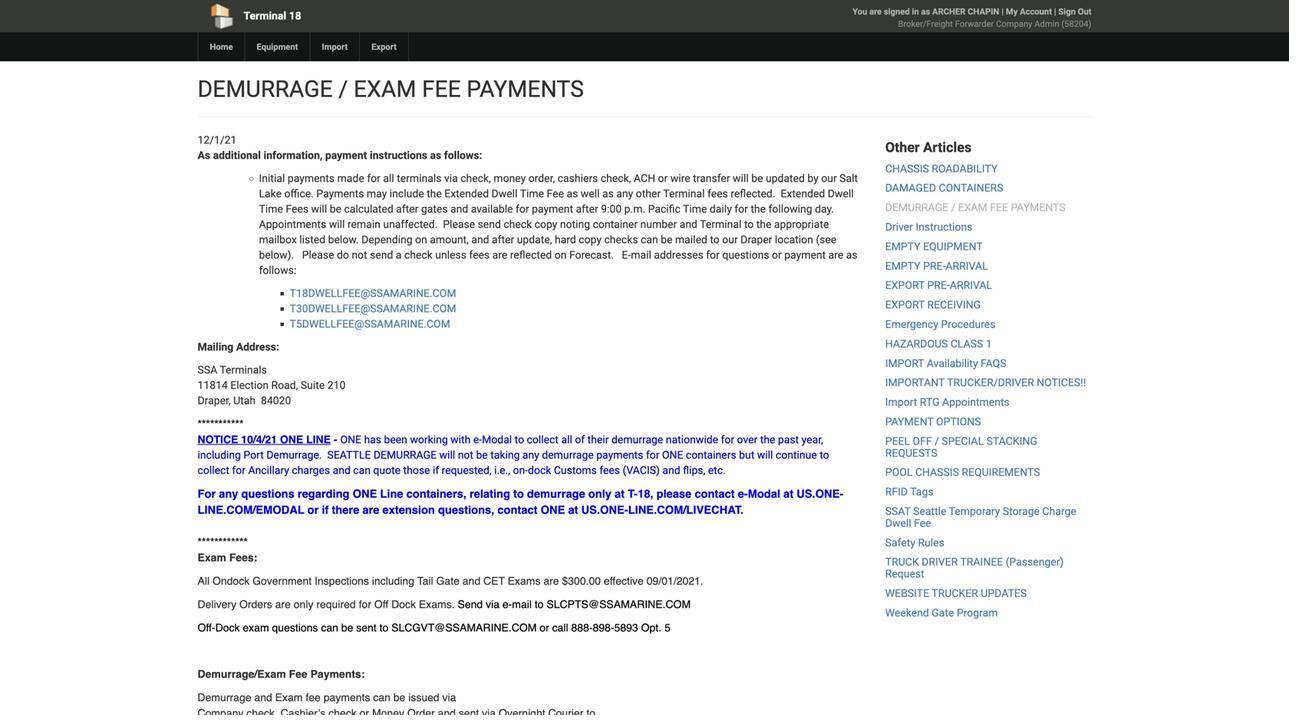 Task type: describe. For each thing, give the bounding box(es) containing it.
payments inside initial payments made for all terminals via check, money order, cashiers check, ach or wire transfer will be updated by our salt lake office. payments may include the extended dwell time fee as well as any other terminal fees reflected.  extended dwell time fees will be calculated after gates and available for payment after 9:00 p.m. pacific time daily for the following day. appointments will remain unaffected.  please send check copy noting container number and terminal to the appropriate mailbox listed below. depending on amount, and after update, hard copy checks can be mailed to our draper location (see below).   please do not send a check unless fees are reflected on forecast.   e-mail addresses for questions or payment are as follows:
[[288, 172, 335, 185]]

be down number on the top of page
[[661, 234, 673, 246]]

one right - at the bottom
[[340, 434, 361, 447]]

flips,
[[683, 465, 705, 477]]

0 vertical spatial gate
[[436, 576, 460, 588]]

emergency procedures link
[[885, 318, 996, 331]]

temporary
[[949, 506, 1000, 518]]

as inside 12/1/21 as additional information, payment instructions as follows:
[[430, 149, 441, 162]]

0 vertical spatial contact
[[695, 488, 735, 501]]

demurrage inside for any questions regarding one line containers, relating to demurrage only at t-18, please contact e-modal at us.one- line.com/emodal or if there are extension questions, contact one at us.one-line.com/livechat.
[[527, 488, 585, 501]]

fee inside other articles chassis roadability damaged containers demurrage / exam fee payments driver instructions empty equipment empty pre-arrival export pre-arrival export receiving emergency procedures hazardous class 1 import availability faqs important trucker/driver notices!! import rtg appointments payment options peel off / special stacking requests pool chassis requirements rfid tags ssat seattle temporary storage charge dwell fee safety rules truck driver trainee (passenger) request website trucker updates weekend gate program
[[990, 202, 1008, 214]]

18
[[289, 10, 301, 22]]

1 vertical spatial demurrage
[[542, 449, 594, 462]]

forwarder
[[955, 19, 994, 29]]

will up below.
[[329, 218, 345, 231]]

via inside initial payments made for all terminals via check, money order, cashiers check, ach or wire transfer will be updated by our salt lake office. payments may include the extended dwell time fee as well as any other terminal fees reflected.  extended dwell time fees will be calculated after gates and available for payment after 9:00 p.m. pacific time daily for the following day. appointments will remain unaffected.  please send check copy noting container number and terminal to the appropriate mailbox listed below. depending on amount, and after update, hard copy checks can be mailed to our draper location (see below).   please do not send a check unless fees are reflected on forecast.   e-mail addresses for questions or payment are as follows:
[[444, 172, 458, 185]]

or down location
[[772, 249, 782, 262]]

2 horizontal spatial at
[[784, 488, 794, 501]]

my
[[1006, 7, 1018, 16]]

0 horizontal spatial only
[[294, 599, 313, 611]]

modal inside one has been working with e-modal to collect all of their demurrage nationwide for over the past year, including port demurrage.  seattle demurrage will not be taking any demurrage payments for one containers but will continue to collect for ancillary charges and can quote those if requested, i.e., on-dock customs fees (vacis) and flips, etc.
[[482, 434, 512, 447]]

questions inside initial payments made for all terminals via check, money order, cashiers check, ach or wire transfer will be updated by our salt lake office. payments may include the extended dwell time fee as well as any other terminal fees reflected.  extended dwell time fees will be calculated after gates and available for payment after 9:00 p.m. pacific time daily for the following day. appointments will remain unaffected.  please send check copy noting container number and terminal to the appropriate mailbox listed below. depending on amount, and after update, hard copy checks can be mailed to our draper location (see below).   please do not send a check unless fees are reflected on forecast.   e-mail addresses for questions or payment are as follows:
[[722, 249, 769, 262]]

to right mailed
[[710, 234, 720, 246]]

5
[[664, 622, 670, 635]]

0 vertical spatial fees
[[707, 188, 728, 200]]

one down the dock at the left bottom of the page
[[541, 504, 565, 517]]

2 vertical spatial questions
[[272, 622, 318, 635]]

trainee
[[960, 556, 1003, 569]]

1 export from the top
[[885, 279, 925, 292]]

0 vertical spatial us.one-
[[797, 488, 844, 501]]

charges
[[292, 465, 330, 477]]

for
[[198, 488, 216, 501]]

for left over
[[721, 434, 734, 447]]

0 vertical spatial send
[[478, 218, 501, 231]]

2 vertical spatial payments
[[324, 692, 370, 704]]

ssat seattle temporary storage charge dwell fee link
[[885, 506, 1076, 530]]

1 horizontal spatial on
[[555, 249, 567, 262]]

1 vertical spatial collect
[[198, 465, 229, 477]]

sent
[[356, 622, 377, 635]]

salt
[[840, 172, 858, 185]]

modal inside for any questions regarding one line containers, relating to demurrage only at t-18, please contact e-modal at us.one- line.com/emodal or if there are extension questions, contact one at us.one-line.com/livechat.
[[748, 488, 780, 501]]

effective
[[604, 576, 644, 588]]

fees inside one has been working with e-modal to collect all of their demurrage nationwide for over the past year, including port demurrage.  seattle demurrage will not be taking any demurrage payments for one containers but will continue to collect for ancillary charges and can quote those if requested, i.e., on-dock customs fees (vacis) and flips, etc.
[[599, 465, 620, 477]]

1 horizontal spatial /
[[935, 435, 939, 448]]

1 horizontal spatial time
[[520, 188, 544, 200]]

listed
[[299, 234, 325, 246]]

to up the 'draper' at the right top of the page
[[744, 218, 754, 231]]

order,
[[528, 172, 555, 185]]

important
[[885, 377, 945, 390]]

1 horizontal spatial copy
[[579, 234, 602, 246]]

2 vertical spatial via
[[442, 692, 456, 704]]

past
[[778, 434, 799, 447]]

line.com/livechat.
[[628, 504, 744, 517]]

can left issued
[[373, 692, 390, 704]]

0 vertical spatial fee
[[422, 76, 461, 103]]

0 vertical spatial on
[[415, 234, 427, 246]]

initial
[[259, 172, 285, 185]]

all ondock government inspections including tail gate and cet exams are $300.00 effective 09/01/2021.
[[198, 576, 703, 588]]

************ exam fees:
[[198, 536, 257, 564]]

articles
[[923, 140, 972, 156]]

one down nationwide
[[662, 449, 683, 462]]

ssa terminals 11814 election road, suite 210 draper, utah  84020
[[198, 364, 346, 407]]

chapin
[[968, 7, 999, 16]]

1 horizontal spatial dwell
[[828, 188, 854, 200]]

1 horizontal spatial exam
[[275, 692, 303, 704]]

appointments inside other articles chassis roadability damaged containers demurrage / exam fee payments driver instructions empty equipment empty pre-arrival export pre-arrival export receiving emergency procedures hazardous class 1 import availability faqs important trucker/driver notices!! import rtg appointments payment options peel off / special stacking requests pool chassis requirements rfid tags ssat seattle temporary storage charge dwell fee safety rules truck driver trainee (passenger) request website trucker updates weekend gate program
[[942, 396, 1010, 409]]

import link
[[310, 32, 359, 61]]

off
[[913, 435, 932, 448]]

and left flips,
[[663, 465, 680, 477]]

damaged containers link
[[885, 182, 1003, 195]]

appointments inside initial payments made for all terminals via check, money order, cashiers check, ach or wire transfer will be updated by our salt lake office. payments may include the extended dwell time fee as well as any other terminal fees reflected.  extended dwell time fees will be calculated after gates and available for payment after 9:00 p.m. pacific time daily for the following day. appointments will remain unaffected.  please send check copy noting container number and terminal to the appropriate mailbox listed below. depending on amount, and after update, hard copy checks can be mailed to our draper location (see below).   please do not send a check unless fees are reflected on forecast.   e-mail addresses for questions or payment are as follows:
[[259, 218, 326, 231]]

or left call
[[540, 622, 549, 635]]

chassis roadability link
[[885, 163, 998, 175]]

to right sent
[[380, 622, 388, 635]]

and up please
[[450, 203, 468, 216]]

1 check, from the left
[[461, 172, 491, 185]]

if inside one has been working with e-modal to collect all of their demurrage nationwide for over the past year, including port demurrage.  seattle demurrage will not be taking any demurrage payments for one containers but will continue to collect for ancillary charges and can quote those if requested, i.e., on-dock customs fees (vacis) and flips, etc.
[[433, 465, 439, 477]]

pool
[[885, 467, 913, 479]]

be down the office. payments
[[330, 203, 341, 216]]

1 horizontal spatial dock
[[391, 599, 416, 611]]

emergency
[[885, 318, 938, 331]]

and down the 'seattle' on the bottom of the page
[[333, 465, 351, 477]]

be left updated
[[751, 172, 763, 185]]

payment inside 12/1/21 as additional information, payment instructions as follows:
[[325, 149, 367, 162]]

0 vertical spatial arrival
[[946, 260, 988, 273]]

home link
[[198, 32, 244, 61]]

fee inside initial payments made for all terminals via check, money order, cashiers check, ach or wire transfer will be updated by our salt lake office. payments may include the extended dwell time fee as well as any other terminal fees reflected.  extended dwell time fees will be calculated after gates and available for payment after 9:00 p.m. pacific time daily for the following day. appointments will remain unaffected.  please send check copy noting container number and terminal to the appropriate mailbox listed below. depending on amount, and after update, hard copy checks can be mailed to our draper location (see below).   please do not send a check unless fees are reflected on forecast.   e-mail addresses for questions or payment are as follows:
[[547, 188, 564, 200]]

can down required at left bottom
[[321, 622, 338, 635]]

if inside for any questions regarding one line containers, relating to demurrage only at t-18, please contact e-modal at us.one- line.com/emodal or if there are extension questions, contact one at us.one-line.com/livechat.
[[322, 504, 329, 517]]

website trucker updates link
[[885, 588, 1027, 600]]

ach
[[634, 172, 655, 185]]

0 vertical spatial chassis
[[885, 163, 929, 175]]

2 horizontal spatial payment
[[784, 249, 826, 262]]

cashiers
[[558, 172, 598, 185]]

inspections
[[315, 576, 369, 588]]

0 horizontal spatial copy
[[535, 218, 557, 231]]

instructions
[[916, 221, 973, 234]]

i.e.,
[[494, 465, 510, 477]]

and down please
[[471, 234, 489, 246]]

by
[[808, 172, 819, 185]]

over
[[737, 434, 758, 447]]

0 vertical spatial demurrage
[[198, 76, 333, 103]]

2 vertical spatial terminal
[[700, 218, 742, 231]]

terminals
[[220, 364, 267, 377]]

2 extended from the left
[[781, 188, 825, 200]]

driver
[[922, 556, 958, 569]]

procedures
[[941, 318, 996, 331]]

to up taking
[[515, 434, 524, 447]]

0 horizontal spatial us.one-
[[581, 504, 628, 517]]

but
[[739, 449, 755, 462]]

customs
[[554, 465, 597, 477]]

0 horizontal spatial fees
[[469, 249, 490, 262]]

1 horizontal spatial after
[[492, 234, 514, 246]]

1 vertical spatial via
[[486, 599, 500, 611]]

availability
[[927, 357, 978, 370]]

taking
[[490, 449, 520, 462]]

0 vertical spatial payments
[[467, 76, 584, 103]]

will right transfer
[[733, 172, 749, 185]]

line
[[380, 488, 403, 501]]

amount,
[[430, 234, 469, 246]]

for up (vacis)
[[646, 449, 659, 462]]

hard
[[555, 234, 576, 246]]

as
[[198, 149, 210, 162]]

calculated
[[344, 203, 393, 216]]

demurrage inside other articles chassis roadability damaged containers demurrage / exam fee payments driver instructions empty equipment empty pre-arrival export pre-arrival export receiving emergency procedures hazardous class 1 import availability faqs important trucker/driver notices!! import rtg appointments payment options peel off / special stacking requests pool chassis requirements rfid tags ssat seattle temporary storage charge dwell fee safety rules truck driver trainee (passenger) request website trucker updates weekend gate program
[[885, 202, 948, 214]]

for down mailed
[[706, 249, 720, 262]]

1 vertical spatial terminal
[[663, 188, 705, 200]]

5893
[[614, 622, 638, 635]]

import inside other articles chassis roadability damaged containers demurrage / exam fee payments driver instructions empty equipment empty pre-arrival export pre-arrival export receiving emergency procedures hazardous class 1 import availability faqs important trucker/driver notices!! import rtg appointments payment options peel off / special stacking requests pool chassis requirements rfid tags ssat seattle temporary storage charge dwell fee safety rules truck driver trainee (passenger) request website trucker updates weekend gate program
[[885, 396, 917, 409]]

1 horizontal spatial e-
[[502, 599, 512, 611]]

year,
[[802, 434, 823, 447]]

options
[[936, 416, 981, 429]]

to down exams
[[535, 599, 544, 611]]

terminal 18 link
[[198, 0, 557, 32]]

or left wire
[[658, 172, 668, 185]]

instructions
[[370, 149, 427, 162]]

(58204)
[[1061, 19, 1092, 29]]

for right 'daily'
[[735, 203, 748, 216]]

gates
[[421, 203, 448, 216]]

payment
[[885, 416, 934, 429]]

0 horizontal spatial import
[[322, 42, 348, 52]]

ssa
[[198, 364, 217, 377]]

will down with at the bottom left
[[439, 449, 455, 462]]

can inside initial payments made for all terminals via check, money order, cashiers check, ach or wire transfer will be updated by our salt lake office. payments may include the extended dwell time fee as well as any other terminal fees reflected.  extended dwell time fees will be calculated after gates and available for payment after 9:00 p.m. pacific time daily for the following day. appointments will remain unaffected.  please send check copy noting container number and terminal to the appropriate mailbox listed below. depending on amount, and after update, hard copy checks can be mailed to our draper location (see below).   please do not send a check unless fees are reflected on forecast.   e-mail addresses for questions or payment are as follows:
[[641, 234, 658, 246]]

0 horizontal spatial time
[[259, 203, 283, 216]]

2 empty from the top
[[885, 260, 921, 273]]

be left issued
[[393, 692, 405, 704]]

2 horizontal spatial after
[[576, 203, 598, 216]]

follows: inside initial payments made for all terminals via check, money order, cashiers check, ach or wire transfer will be updated by our salt lake office. payments may include the extended dwell time fee as well as any other terminal fees reflected.  extended dwell time fees will be calculated after gates and available for payment after 9:00 p.m. pacific time daily for the following day. appointments will remain unaffected.  please send check copy noting container number and terminal to the appropriate mailbox listed below. depending on amount, and after update, hard copy checks can be mailed to our draper location (see below).   please do not send a check unless fees are reflected on forecast.   e-mail addresses for questions or payment are as follows:
[[259, 264, 296, 277]]

1 horizontal spatial payment
[[532, 203, 573, 216]]

money
[[494, 172, 526, 185]]

2 check, from the left
[[601, 172, 631, 185]]

demurrage / exam fee payments
[[198, 76, 584, 103]]

trucker
[[932, 588, 978, 600]]

are inside for any questions regarding one line containers, relating to demurrage only at t-18, please contact e-modal at us.one- line.com/emodal or if there are extension questions, contact one at us.one-line.com/livechat.
[[362, 504, 379, 517]]

for left off
[[359, 599, 371, 611]]

(see
[[816, 234, 837, 246]]

location
[[775, 234, 813, 246]]

1 vertical spatial pre-
[[927, 279, 950, 292]]

888-
[[571, 622, 593, 635]]

0 horizontal spatial dwell
[[492, 188, 518, 200]]

exam inside other articles chassis roadability damaged containers demurrage / exam fee payments driver instructions empty equipment empty pre-arrival export pre-arrival export receiving emergency procedures hazardous class 1 import availability faqs important trucker/driver notices!! import rtg appointments payment options peel off / special stacking requests pool chassis requirements rfid tags ssat seattle temporary storage charge dwell fee safety rules truck driver trainee (passenger) request website trucker updates weekend gate program
[[958, 202, 987, 214]]

0 vertical spatial demurrage
[[612, 434, 663, 447]]

2 export from the top
[[885, 299, 925, 312]]

noting
[[560, 218, 590, 231]]

and down demurrage/exam fee payments:
[[254, 692, 272, 704]]

or inside for any questions regarding one line containers, relating to demurrage only at t-18, please contact e-modal at us.one- line.com/emodal or if there are extension questions, contact one at us.one-line.com/livechat.
[[307, 504, 319, 517]]

address:
[[236, 341, 279, 354]]

update,
[[517, 234, 552, 246]]

pacific
[[648, 203, 680, 216]]

weekend gate program link
[[885, 607, 998, 620]]

are left reflected
[[492, 249, 507, 262]]

can inside one has been working with e-modal to collect all of their demurrage nationwide for over the past year, including port demurrage.  seattle demurrage will not be taking any demurrage payments for one containers but will continue to collect for ancillary charges and can quote those if requested, i.e., on-dock customs fees (vacis) and flips, etc.
[[353, 465, 371, 477]]

safety rules link
[[885, 537, 944, 550]]

for down port
[[232, 465, 246, 477]]

0 horizontal spatial /
[[339, 76, 348, 103]]

1 horizontal spatial our
[[821, 172, 837, 185]]

payments inside one has been working with e-modal to collect all of their demurrage nationwide for over the past year, including port demurrage.  seattle demurrage will not be taking any demurrage payments for one containers but will continue to collect for ancillary charges and can quote those if requested, i.e., on-dock customs fees (vacis) and flips, etc.
[[596, 449, 643, 462]]

special
[[942, 435, 984, 448]]

weekend
[[885, 607, 929, 620]]

-
[[334, 434, 337, 446]]

out
[[1078, 7, 1092, 16]]

2 horizontal spatial time
[[683, 203, 707, 216]]



Task type: locate. For each thing, give the bounding box(es) containing it.
0 horizontal spatial mail
[[512, 599, 532, 611]]

below.
[[328, 234, 359, 246]]

chassis up damaged
[[885, 163, 929, 175]]

may
[[367, 188, 387, 200]]

0 horizontal spatial |
[[1002, 7, 1004, 16]]

via
[[444, 172, 458, 185], [486, 599, 500, 611], [442, 692, 456, 704]]

are right you
[[869, 7, 882, 16]]

of
[[575, 434, 585, 447]]

important trucker/driver notices!! link
[[885, 377, 1086, 390]]

ssat
[[885, 506, 911, 518]]

has
[[364, 434, 381, 447]]

import left export link
[[322, 42, 348, 52]]

are down (see
[[828, 249, 844, 262]]

0 vertical spatial appointments
[[259, 218, 326, 231]]

e- inside one has been working with e-modal to collect all of their demurrage nationwide for over the past year, including port demurrage.  seattle demurrage will not be taking any demurrage payments for one containers but will continue to collect for ancillary charges and can quote those if requested, i.e., on-dock customs fees (vacis) and flips, etc.
[[473, 434, 482, 447]]

to inside for any questions regarding one line containers, relating to demurrage only at t-18, please contact e-modal at us.one- line.com/emodal or if there are extension questions, contact one at us.one-line.com/livechat.
[[513, 488, 524, 501]]

etc.
[[708, 465, 726, 477]]

0 vertical spatial pre-
[[923, 260, 946, 273]]

time left 'daily'
[[683, 203, 707, 216]]

0 horizontal spatial our
[[722, 234, 738, 246]]

1 vertical spatial import
[[885, 396, 917, 409]]

1 empty from the top
[[885, 240, 921, 253]]

0 horizontal spatial not
[[352, 249, 367, 262]]

0 horizontal spatial e-
[[473, 434, 482, 447]]

tail
[[417, 576, 433, 588]]

send
[[458, 599, 483, 611]]

follows: down mailbox
[[259, 264, 296, 277]]

safety
[[885, 537, 915, 550]]

1 horizontal spatial collect
[[527, 434, 559, 447]]

for right available
[[516, 203, 529, 216]]

0 horizontal spatial gate
[[436, 576, 460, 588]]

0 horizontal spatial exam
[[354, 76, 416, 103]]

can down number on the top of page
[[641, 234, 658, 246]]

1 vertical spatial any
[[522, 449, 539, 462]]

any right for
[[219, 488, 238, 501]]

0 horizontal spatial extended
[[444, 188, 489, 200]]

exam inside ************ exam fees:
[[198, 552, 226, 564]]

2 horizontal spatial /
[[951, 202, 956, 214]]

/ down the import link
[[339, 76, 348, 103]]

payments inside other articles chassis roadability damaged containers demurrage / exam fee payments driver instructions empty equipment empty pre-arrival export pre-arrival export receiving emergency procedures hazardous class 1 import availability faqs important trucker/driver notices!! import rtg appointments payment options peel off / special stacking requests pool chassis requirements rfid tags ssat seattle temporary storage charge dwell fee safety rules truck driver trainee (passenger) request website trucker updates weekend gate program
[[1011, 202, 1066, 214]]

charge
[[1042, 506, 1076, 518]]

1 vertical spatial copy
[[579, 234, 602, 246]]

0 horizontal spatial at
[[568, 504, 578, 517]]

mail inside initial payments made for all terminals via check, money order, cashiers check, ach or wire transfer will be updated by our salt lake office. payments may include the extended dwell time fee as well as any other terminal fees reflected.  extended dwell time fees will be calculated after gates and available for payment after 9:00 p.m. pacific time daily for the following day. appointments will remain unaffected.  please send check copy noting container number and terminal to the appropriate mailbox listed below. depending on amount, and after update, hard copy checks can be mailed to our draper location (see below).   please do not send a check unless fees are reflected on forecast.   e-mail addresses for questions or payment are as follows:
[[631, 249, 651, 262]]

1 vertical spatial send
[[370, 249, 393, 262]]

import availability faqs link
[[885, 357, 1006, 370]]

and left cet
[[463, 576, 480, 588]]

slcgvt@ssamarine.com
[[391, 622, 537, 635]]

2 horizontal spatial e-
[[738, 488, 748, 501]]

rfid
[[885, 486, 908, 499]]

be up requested,
[[476, 449, 488, 462]]

any inside initial payments made for all terminals via check, money order, cashiers check, ach or wire transfer will be updated by our salt lake office. payments may include the extended dwell time fee as well as any other terminal fees reflected.  extended dwell time fees will be calculated after gates and available for payment after 9:00 p.m. pacific time daily for the following day. appointments will remain unaffected.  please send check copy noting container number and terminal to the appropriate mailbox listed below. depending on amount, and after update, hard copy checks can be mailed to our draper location (see below).   please do not send a check unless fees are reflected on forecast.   e-mail addresses for questions or payment are as follows:
[[616, 188, 633, 200]]

fees right unless
[[469, 249, 490, 262]]

relating
[[470, 488, 510, 501]]

number
[[640, 218, 677, 231]]

1 vertical spatial fees
[[469, 249, 490, 262]]

send down depending
[[370, 249, 393, 262]]

1 horizontal spatial modal
[[748, 488, 780, 501]]

including down 'notice'
[[198, 449, 241, 462]]

1 vertical spatial exam
[[958, 202, 987, 214]]

can down the 'seattle' on the bottom of the page
[[353, 465, 371, 477]]

include
[[390, 188, 424, 200]]

demurrage
[[198, 692, 251, 704]]

2 vertical spatial fees
[[599, 465, 620, 477]]

demurrage inside one has been working with e-modal to collect all of their demurrage nationwide for over the past year, including port demurrage.  seattle demurrage will not be taking any demurrage payments for one containers but will continue to collect for ancillary charges and can quote those if requested, i.e., on-dock customs fees (vacis) and flips, etc.
[[374, 449, 437, 462]]

exam
[[243, 622, 269, 635]]

extended up available
[[444, 188, 489, 200]]

are right exams
[[544, 576, 559, 588]]

0 horizontal spatial check
[[404, 249, 433, 262]]

1 vertical spatial payments
[[1011, 202, 1066, 214]]

dwell down the salt
[[828, 188, 854, 200]]

collect up the dock at the left bottom of the page
[[527, 434, 559, 447]]

0 vertical spatial questions
[[722, 249, 769, 262]]

chassis up the tags
[[915, 467, 959, 479]]

1 horizontal spatial including
[[372, 576, 414, 588]]

fees up 'daily'
[[707, 188, 728, 200]]

check up update,
[[504, 218, 532, 231]]

well
[[581, 188, 600, 200]]

0 horizontal spatial any
[[219, 488, 238, 501]]

questions,
[[438, 504, 494, 517]]

including inside one has been working with e-modal to collect all of their demurrage nationwide for over the past year, including port demurrage.  seattle demurrage will not be taking any demurrage payments for one containers but will continue to collect for ancillary charges and can quote those if requested, i.e., on-dock customs fees (vacis) and flips, etc.
[[198, 449, 241, 462]]

follows: up gates
[[444, 149, 482, 162]]

terminal left 18
[[244, 10, 286, 22]]

class
[[951, 338, 983, 351]]

1 | from the left
[[1002, 7, 1004, 16]]

the inside one has been working with e-modal to collect all of their demurrage nationwide for over the past year, including port demurrage.  seattle demurrage will not be taking any demurrage payments for one containers but will continue to collect for ancillary charges and can quote those if requested, i.e., on-dock customs fees (vacis) and flips, etc.
[[760, 434, 775, 447]]

1 horizontal spatial extended
[[781, 188, 825, 200]]

equipment
[[257, 42, 298, 52]]

extended down by
[[781, 188, 825, 200]]

required
[[316, 599, 356, 611]]

mailing address:
[[198, 341, 279, 354]]

0 vertical spatial not
[[352, 249, 367, 262]]

1 vertical spatial payment
[[532, 203, 573, 216]]

export
[[371, 42, 397, 52]]

p.m.
[[624, 203, 645, 216]]

import rtg appointments link
[[885, 396, 1010, 409]]

line.com/emodal
[[198, 504, 304, 517]]

all inside initial payments made for all terminals via check, money order, cashiers check, ach or wire transfer will be updated by our salt lake office. payments may include the extended dwell time fee as well as any other terminal fees reflected.  extended dwell time fees will be calculated after gates and available for payment after 9:00 p.m. pacific time daily for the following day. appointments will remain unaffected.  please send check copy noting container number and terminal to the appropriate mailbox listed below. depending on amount, and after update, hard copy checks can be mailed to our draper location (see below).   please do not send a check unless fees are reflected on forecast.   e-mail addresses for questions or payment are as follows:
[[383, 172, 394, 185]]

our right by
[[821, 172, 837, 185]]

demurrage up (vacis)
[[612, 434, 663, 447]]

0 horizontal spatial send
[[370, 249, 393, 262]]

are inside you are signed in as archer chapin | my account | sign out broker/freight forwarder company admin (58204)
[[869, 7, 882, 16]]

broker/freight
[[898, 19, 953, 29]]

be inside one has been working with e-modal to collect all of their demurrage nationwide for over the past year, including port demurrage.  seattle demurrage will not be taking any demurrage payments for one containers but will continue to collect for ancillary charges and can quote those if requested, i.e., on-dock customs fees (vacis) and flips, etc.
[[476, 449, 488, 462]]

damaged
[[885, 182, 936, 195]]

0 vertical spatial exam
[[198, 552, 226, 564]]

18,
[[638, 488, 653, 501]]

mail down exams
[[512, 599, 532, 611]]

appropriate
[[774, 218, 829, 231]]

1 horizontal spatial |
[[1054, 7, 1056, 16]]

other
[[636, 188, 661, 200]]

1 horizontal spatial only
[[588, 488, 612, 501]]

1 vertical spatial chassis
[[915, 467, 959, 479]]

will down the office. payments
[[311, 203, 327, 216]]

1 vertical spatial on
[[555, 249, 567, 262]]

updated
[[766, 172, 805, 185]]

including up off
[[372, 576, 414, 588]]

government
[[253, 576, 312, 588]]

modal up taking
[[482, 434, 512, 447]]

seattle
[[327, 449, 371, 462]]

import up payment on the bottom of page
[[885, 396, 917, 409]]

1 vertical spatial arrival
[[950, 279, 992, 292]]

via right issued
[[442, 692, 456, 704]]

not
[[352, 249, 367, 262], [458, 449, 473, 462]]

0 horizontal spatial all
[[383, 172, 394, 185]]

admin
[[1035, 19, 1059, 29]]

0 vertical spatial exam
[[354, 76, 416, 103]]

for up may
[[367, 172, 380, 185]]

one up there
[[353, 488, 377, 501]]

fee inside other articles chassis roadability damaged containers demurrage / exam fee payments driver instructions empty equipment empty pre-arrival export pre-arrival export receiving emergency procedures hazardous class 1 import availability faqs important trucker/driver notices!! import rtg appointments payment options peel off / special stacking requests pool chassis requirements rfid tags ssat seattle temporary storage charge dwell fee safety rules truck driver trainee (passenger) request website trucker updates weekend gate program
[[914, 517, 931, 530]]

equipment link
[[244, 32, 310, 61]]

t30dwellfee@ssamarine.com
[[290, 303, 456, 315]]

2 horizontal spatial any
[[616, 188, 633, 200]]

0 horizontal spatial appointments
[[259, 218, 326, 231]]

exam down containers at the top right of page
[[958, 202, 987, 214]]

and up mailed
[[680, 218, 697, 231]]

0 horizontal spatial modal
[[482, 434, 512, 447]]

1 vertical spatial fee
[[990, 202, 1008, 214]]

0 horizontal spatial payments
[[467, 76, 584, 103]]

2 vertical spatial demurrage
[[374, 449, 437, 462]]

all inside one has been working with e-modal to collect all of their demurrage nationwide for over the past year, including port demurrage.  seattle demurrage will not be taking any demurrage payments for one containers but will continue to collect for ancillary charges and can quote those if requested, i.e., on-dock customs fees (vacis) and flips, etc.
[[561, 434, 572, 447]]

fee down order,
[[547, 188, 564, 200]]

terminal
[[244, 10, 286, 22], [663, 188, 705, 200], [700, 218, 742, 231]]

1 horizontal spatial at
[[615, 488, 625, 501]]

1 vertical spatial exam
[[275, 692, 303, 704]]

signed
[[884, 7, 910, 16]]

dwell down money
[[492, 188, 518, 200]]

exams.
[[419, 599, 455, 611]]

to down year,
[[820, 449, 829, 462]]

send down available
[[478, 218, 501, 231]]

1 vertical spatial mail
[[512, 599, 532, 611]]

reflected
[[510, 249, 552, 262]]

(vacis)
[[623, 465, 660, 477]]

t18dwellfee@ssamarine.com t30dwellfee@ssamarine.com t5dwellfee@ssamarine.com
[[290, 287, 456, 331]]

after down include
[[396, 203, 419, 216]]

call
[[552, 622, 568, 635]]

| left my
[[1002, 7, 1004, 16]]

0 vertical spatial terminal
[[244, 10, 286, 22]]

payment up made
[[325, 149, 367, 162]]

request
[[885, 568, 924, 581]]

empty equipment link
[[885, 240, 983, 253]]

demurrage down 'equipment' link
[[198, 76, 333, 103]]

for any questions regarding one line containers, relating to demurrage only at t-18, please contact e-modal at us.one- line.com/emodal or if there are extension questions, contact one at us.one-line.com/livechat.
[[198, 488, 844, 517]]

1 horizontal spatial appointments
[[942, 396, 1010, 409]]

0 horizontal spatial after
[[396, 203, 419, 216]]

demurrage down damaged
[[885, 202, 948, 214]]

dock right off
[[391, 599, 416, 611]]

be
[[751, 172, 763, 185], [330, 203, 341, 216], [661, 234, 673, 246], [476, 449, 488, 462], [341, 622, 353, 635], [393, 692, 405, 704]]

gate inside other articles chassis roadability damaged containers demurrage / exam fee payments driver instructions empty equipment empty pre-arrival export pre-arrival export receiving emergency procedures hazardous class 1 import availability faqs important trucker/driver notices!! import rtg appointments payment options peel off / special stacking requests pool chassis requirements rfid tags ssat seattle temporary storage charge dwell fee safety rules truck driver trainee (passenger) request website trucker updates weekend gate program
[[932, 607, 954, 620]]

exam left fee
[[275, 692, 303, 704]]

terminal down 'daily'
[[700, 218, 742, 231]]

1 vertical spatial questions
[[241, 488, 295, 501]]

mailed
[[675, 234, 707, 246]]

0 vertical spatial via
[[444, 172, 458, 185]]

payment up noting at top
[[532, 203, 573, 216]]

1 horizontal spatial contact
[[695, 488, 735, 501]]

0 horizontal spatial exam
[[198, 552, 226, 564]]

2 | from the left
[[1054, 7, 1056, 16]]

if
[[433, 465, 439, 477], [322, 504, 329, 517]]

fee up fee
[[289, 669, 307, 681]]

1 vertical spatial fee
[[914, 517, 931, 530]]

program
[[957, 607, 998, 620]]

as inside you are signed in as archer chapin | my account | sign out broker/freight forwarder company admin (58204)
[[921, 7, 930, 16]]

| left sign
[[1054, 7, 1056, 16]]

only
[[588, 488, 612, 501], [294, 599, 313, 611]]

0 vertical spatial follows:
[[444, 149, 482, 162]]

demurrage down "been"
[[374, 449, 437, 462]]

requests
[[885, 447, 938, 460]]

follows: inside 12/1/21 as additional information, payment instructions as follows:
[[444, 149, 482, 162]]

$300.00
[[562, 576, 601, 588]]

only down "government"
[[294, 599, 313, 611]]

appointments down important trucker/driver notices!! link
[[942, 396, 1010, 409]]

(passenger)
[[1006, 556, 1064, 569]]

1 vertical spatial /
[[951, 202, 956, 214]]

exam down export
[[354, 76, 416, 103]]

are down "government"
[[275, 599, 291, 611]]

chassis
[[885, 163, 929, 175], [915, 467, 959, 479]]

0 horizontal spatial fee
[[289, 669, 307, 681]]

archer
[[932, 7, 966, 16]]

demurrage/exam fee payments:
[[198, 669, 365, 681]]

1 vertical spatial dock
[[215, 622, 240, 635]]

copy up update,
[[535, 218, 557, 231]]

empty down "driver"
[[885, 240, 921, 253]]

questions inside for any questions regarding one line containers, relating to demurrage only at t-18, please contact e-modal at us.one- line.com/emodal or if there are extension questions, contact one at us.one-line.com/livechat.
[[241, 488, 295, 501]]

as
[[921, 7, 930, 16], [430, 149, 441, 162], [567, 188, 578, 200], [602, 188, 614, 200], [846, 249, 858, 262]]

dwell inside other articles chassis roadability damaged containers demurrage / exam fee payments driver instructions empty equipment empty pre-arrival export pre-arrival export receiving emergency procedures hazardous class 1 import availability faqs important trucker/driver notices!! import rtg appointments payment options peel off / special stacking requests pool chassis requirements rfid tags ssat seattle temporary storage charge dwell fee safety rules truck driver trainee (passenger) request website trucker updates weekend gate program
[[885, 517, 911, 530]]

ondock
[[213, 576, 250, 588]]

us.one- down continue
[[797, 488, 844, 501]]

0 vertical spatial dock
[[391, 599, 416, 611]]

1 horizontal spatial check,
[[601, 172, 631, 185]]

1 vertical spatial contact
[[498, 504, 538, 517]]

one inside *********** notice 10/4/21 one line -
[[280, 434, 303, 446]]

roadability
[[932, 163, 998, 175]]

e- down but
[[738, 488, 748, 501]]

containers
[[686, 449, 736, 462]]

will
[[733, 172, 749, 185], [311, 203, 327, 216], [329, 218, 345, 231], [439, 449, 455, 462], [757, 449, 773, 462]]

dock down delivery
[[215, 622, 240, 635]]

website
[[885, 588, 929, 600]]

empty down the empty equipment 'link'
[[885, 260, 921, 273]]

1 horizontal spatial any
[[522, 449, 539, 462]]

not right the "do"
[[352, 249, 367, 262]]

2 vertical spatial payment
[[784, 249, 826, 262]]

0 vertical spatial modal
[[482, 434, 512, 447]]

delivery
[[198, 599, 236, 611]]

any inside one has been working with e-modal to collect all of their demurrage nationwide for over the past year, including port demurrage.  seattle demurrage will not be taking any demurrage payments for one containers but will continue to collect for ancillary charges and can quote those if requested, i.e., on-dock customs fees (vacis) and flips, etc.
[[522, 449, 539, 462]]

us.one- down t-
[[581, 504, 628, 517]]

at down continue
[[784, 488, 794, 501]]

2 horizontal spatial demurrage
[[885, 202, 948, 214]]

or down regarding
[[307, 504, 319, 517]]

1 vertical spatial appointments
[[942, 396, 1010, 409]]

utah
[[233, 395, 256, 407]]

questions right exam
[[272, 622, 318, 635]]

dock
[[391, 599, 416, 611], [215, 622, 240, 635]]

0 horizontal spatial follows:
[[259, 264, 296, 277]]

check, left ach
[[601, 172, 631, 185]]

1 vertical spatial not
[[458, 449, 473, 462]]

fees
[[286, 203, 309, 216]]

1 horizontal spatial import
[[885, 396, 917, 409]]

only inside for any questions regarding one line containers, relating to demurrage only at t-18, please contact e-modal at us.one- line.com/emodal or if there are extension questions, contact one at us.one-line.com/livechat.
[[588, 488, 612, 501]]

0 horizontal spatial contact
[[498, 504, 538, 517]]

tags
[[910, 486, 934, 499]]

exam down '************'
[[198, 552, 226, 564]]

mailing
[[198, 341, 233, 354]]

any inside for any questions regarding one line containers, relating to demurrage only at t-18, please contact e-modal at us.one- line.com/emodal or if there are extension questions, contact one at us.one-line.com/livechat.
[[219, 488, 238, 501]]

pre- down empty pre-arrival link
[[927, 279, 950, 292]]

via right send
[[486, 599, 500, 611]]

0 vertical spatial our
[[821, 172, 837, 185]]

after down well
[[576, 203, 598, 216]]

after left update,
[[492, 234, 514, 246]]

1 vertical spatial demurrage
[[885, 202, 948, 214]]

faqs
[[981, 357, 1006, 370]]

1 vertical spatial export
[[885, 299, 925, 312]]

check right a
[[404, 249, 433, 262]]

2 horizontal spatial fee
[[914, 517, 931, 530]]

1 horizontal spatial check
[[504, 218, 532, 231]]

be left sent
[[341, 622, 353, 635]]

questions up line.com/emodal
[[241, 488, 295, 501]]

on down hard
[[555, 249, 567, 262]]

e- inside for any questions regarding one line containers, relating to demurrage only at t-18, please contact e-modal at us.one- line.com/emodal or if there are extension questions, contact one at us.one-line.com/livechat.
[[738, 488, 748, 501]]

contact down relating
[[498, 504, 538, 517]]

arrival
[[946, 260, 988, 273], [950, 279, 992, 292]]

1 vertical spatial if
[[322, 504, 329, 517]]

not inside initial payments made for all terminals via check, money order, cashiers check, ach or wire transfer will be updated by our salt lake office. payments may include the extended dwell time fee as well as any other terminal fees reflected.  extended dwell time fees will be calculated after gates and available for payment after 9:00 p.m. pacific time daily for the following day. appointments will remain unaffected.  please send check copy noting container number and terminal to the appropriate mailbox listed below. depending on amount, and after update, hard copy checks can be mailed to our draper location (see below).   please do not send a check unless fees are reflected on forecast.   e-mail addresses for questions or payment are as follows:
[[352, 249, 367, 262]]

mail down "checks"
[[631, 249, 651, 262]]

2 vertical spatial fee
[[289, 669, 307, 681]]

09/01/2021.
[[647, 576, 703, 588]]

0 horizontal spatial dock
[[215, 622, 240, 635]]

2 vertical spatial e-
[[502, 599, 512, 611]]

cet
[[483, 576, 505, 588]]

export up export receiving link
[[885, 279, 925, 292]]

1 horizontal spatial demurrage
[[374, 449, 437, 462]]

if down regarding
[[322, 504, 329, 517]]

1 horizontal spatial fee
[[990, 202, 1008, 214]]

1 extended from the left
[[444, 188, 489, 200]]

demurrage
[[612, 434, 663, 447], [542, 449, 594, 462], [527, 488, 585, 501]]

0 horizontal spatial including
[[198, 449, 241, 462]]

1 horizontal spatial exam
[[958, 202, 987, 214]]

updates
[[981, 588, 1027, 600]]

/ down damaged containers link
[[951, 202, 956, 214]]

additional
[[213, 149, 261, 162]]

you are signed in as archer chapin | my account | sign out broker/freight forwarder company admin (58204)
[[853, 7, 1092, 29]]

will right but
[[757, 449, 773, 462]]

peel off / special stacking requests link
[[885, 435, 1037, 460]]

only left t-
[[588, 488, 612, 501]]

not inside one has been working with e-modal to collect all of their demurrage nationwide for over the past year, including port demurrage.  seattle demurrage will not be taking any demurrage payments for one containers but will continue to collect for ancillary charges and can quote those if requested, i.e., on-dock customs fees (vacis) and flips, etc.
[[458, 449, 473, 462]]

check,
[[461, 172, 491, 185], [601, 172, 631, 185]]



Task type: vqa. For each thing, say whether or not it's contained in the screenshot.
4
no



